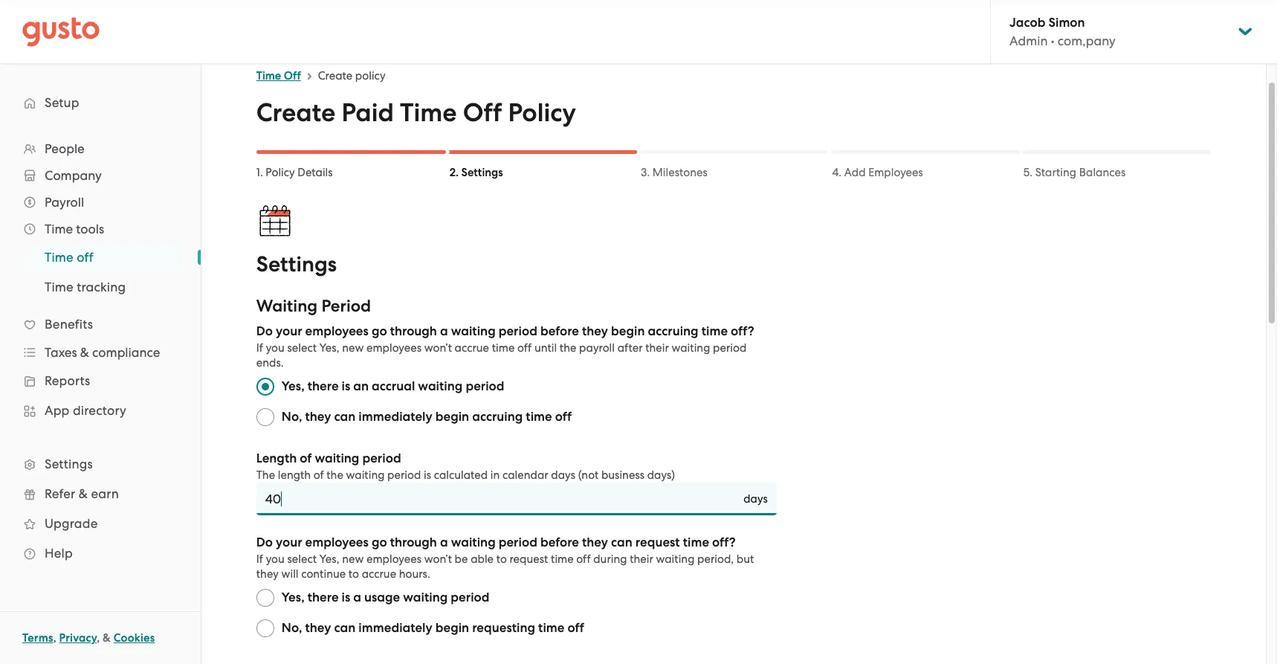 Task type: vqa. For each thing, say whether or not it's contained in the screenshot.
2nd Do from the top of the page
yes



Task type: locate. For each thing, give the bounding box(es) containing it.
2 vertical spatial begin
[[435, 620, 469, 636]]

your inside do your employees go through a waiting period before they can request time off? if you select yes, new employees won't be able to request time off during their waiting period, but they will continue to accrue hours.
[[276, 535, 302, 550]]

1 horizontal spatial of
[[314, 468, 324, 482]]

1 horizontal spatial request
[[636, 535, 680, 550]]

there for an
[[308, 378, 339, 394]]

2 your from the top
[[276, 535, 302, 550]]

& for earn
[[79, 486, 88, 501]]

days left (not
[[551, 468, 575, 482]]

1 horizontal spatial settings
[[256, 251, 337, 277]]

new up continue
[[342, 552, 364, 566]]

through for accrual
[[390, 323, 437, 339]]

0 horizontal spatial accruing
[[472, 409, 523, 425]]

cookies
[[114, 631, 155, 645]]

yes, down waiting period
[[320, 341, 339, 355]]

time for time tools
[[45, 222, 73, 236]]

cookies button
[[114, 629, 155, 647]]

0 vertical spatial no,
[[282, 409, 302, 425]]

before up until
[[541, 323, 579, 339]]

0 horizontal spatial accrue
[[362, 567, 396, 581]]

a inside do your employees go through a waiting period before they can request time off? if you select yes, new employees won't be able to request time off during their waiting period, but they will continue to accrue hours.
[[440, 535, 448, 550]]

1 vertical spatial immediately
[[359, 620, 432, 636]]

accruing
[[648, 323, 699, 339], [472, 409, 523, 425]]

you inside the do your employees go through a waiting period before they begin accruing time off? if you select yes, new employees won't accrue time off until the payroll after their waiting period ends.
[[266, 341, 285, 355]]

new inside do your employees go through a waiting period before they can request time off? if you select yes, new employees won't be able to request time off during their waiting period, but they will continue to accrue hours.
[[342, 552, 364, 566]]

select
[[287, 341, 317, 355], [287, 552, 317, 566]]

policy details
[[266, 166, 333, 179]]

setup
[[45, 95, 79, 110]]

won't left be
[[424, 552, 452, 566]]

0 vertical spatial your
[[276, 323, 302, 339]]

list containing people
[[0, 135, 201, 568]]

select inside the do your employees go through a waiting period before they begin accruing time off? if you select yes, new employees won't accrue time off until the payroll after their waiting period ends.
[[287, 341, 317, 355]]

0 vertical spatial before
[[541, 323, 579, 339]]

benefits link
[[15, 311, 186, 338]]

to right continue
[[349, 567, 359, 581]]

1 there from the top
[[308, 378, 339, 394]]

2 vertical spatial is
[[342, 590, 350, 605]]

people
[[45, 141, 85, 156]]

select inside do your employees go through a waiting period before they can request time off? if you select yes, new employees won't be able to request time off during their waiting period, but they will continue to accrue hours.
[[287, 552, 317, 566]]

off? inside the do your employees go through a waiting period before they begin accruing time off? if you select yes, new employees won't accrue time off until the payroll after their waiting period ends.
[[731, 323, 754, 339]]

the inside the length of waiting period the length of the waiting period is calculated in calendar days (not business days)
[[327, 468, 343, 482]]

1 vertical spatial days
[[744, 492, 768, 506]]

1 vertical spatial policy
[[266, 166, 295, 179]]

go for usage
[[372, 535, 387, 550]]

refer
[[45, 486, 75, 501]]

1 no, from the top
[[282, 409, 302, 425]]

1 new from the top
[[342, 341, 364, 355]]

won't up yes, there is an accrual waiting period
[[424, 341, 452, 355]]

is left calculated at left bottom
[[424, 468, 431, 482]]

com,pany
[[1058, 33, 1116, 48]]

0 vertical spatial go
[[372, 323, 387, 339]]

1 vertical spatial if
[[256, 552, 263, 566]]

1 vertical spatial settings
[[256, 251, 337, 277]]

no, right no, they can immediately begin requesting time off option
[[282, 620, 302, 636]]

1 horizontal spatial the
[[560, 341, 577, 355]]

begin inside the do your employees go through a waiting period before they begin accruing time off? if you select yes, new employees won't accrue time off until the payroll after their waiting period ends.
[[611, 323, 645, 339]]

,
[[53, 631, 56, 645], [97, 631, 100, 645]]

0 vertical spatial you
[[266, 341, 285, 355]]

time tracking link
[[27, 274, 186, 300]]

create for create policy
[[318, 69, 353, 83]]

0 horizontal spatial of
[[300, 451, 312, 466]]

the right length
[[327, 468, 343, 482]]

refer & earn link
[[15, 480, 186, 507]]

yes, down the 'will'
[[282, 590, 305, 605]]

& right taxes
[[80, 345, 89, 360]]

0 vertical spatial won't
[[424, 341, 452, 355]]

calculated
[[434, 468, 488, 482]]

they
[[582, 323, 608, 339], [305, 409, 331, 425], [582, 535, 608, 550], [256, 567, 279, 581], [305, 620, 331, 636]]

create left the "policy"
[[318, 69, 353, 83]]

1 vertical spatial of
[[314, 468, 324, 482]]

won't inside the do your employees go through a waiting period before they begin accruing time off? if you select yes, new employees won't accrue time off until the payroll after their waiting period ends.
[[424, 341, 452, 355]]

can inside do your employees go through a waiting period before they can request time off? if you select yes, new employees won't be able to request time off during their waiting period, but they will continue to accrue hours.
[[611, 535, 633, 550]]

0 vertical spatial their
[[646, 341, 669, 355]]

off right requesting
[[568, 620, 584, 636]]

before down (not
[[541, 535, 579, 550]]

immediately for usage
[[359, 620, 432, 636]]

2 do from the top
[[256, 535, 273, 550]]

the right until
[[560, 341, 577, 355]]

benefits
[[45, 317, 93, 332]]

0 vertical spatial there
[[308, 378, 339, 394]]

2 won't from the top
[[424, 552, 452, 566]]

new
[[342, 341, 364, 355], [342, 552, 364, 566]]

0 vertical spatial is
[[342, 378, 350, 394]]

you up ends.
[[266, 341, 285, 355]]

days)
[[647, 468, 675, 482]]

1 through from the top
[[390, 323, 437, 339]]

1 if from the top
[[256, 341, 263, 355]]

won't inside do your employees go through a waiting period before they can request time off? if you select yes, new employees won't be able to request time off during their waiting period, but they will continue to accrue hours.
[[424, 552, 452, 566]]

go up yes, there is an accrual waiting period
[[372, 323, 387, 339]]

help link
[[15, 540, 186, 567]]

off down tools
[[77, 250, 94, 265]]

2 no, from the top
[[282, 620, 302, 636]]

your inside the do your employees go through a waiting period before they begin accruing time off? if you select yes, new employees won't accrue time off until the payroll after their waiting period ends.
[[276, 323, 302, 339]]

can down an
[[334, 409, 356, 425]]

before inside do your employees go through a waiting period before they can request time off? if you select yes, new employees won't be able to request time off during their waiting period, but they will continue to accrue hours.
[[541, 535, 579, 550]]

0 horizontal spatial to
[[349, 567, 359, 581]]

1 horizontal spatial accrue
[[455, 341, 489, 355]]

requesting
[[472, 620, 535, 636]]

select up the 'will'
[[287, 552, 317, 566]]

1 horizontal spatial to
[[496, 552, 507, 566]]

off left during
[[577, 552, 591, 566]]

accrue
[[455, 341, 489, 355], [362, 567, 396, 581]]

begin up after
[[611, 323, 645, 339]]

create down time off at the left top
[[256, 97, 336, 128]]

do up ends.
[[256, 323, 273, 339]]

they right no, they can immediately begin requesting time off option
[[305, 620, 331, 636]]

0 horizontal spatial ,
[[53, 631, 56, 645]]

off? for do your employees go through a waiting period before they begin accruing time off?
[[731, 323, 754, 339]]

you inside do your employees go through a waiting period before they can request time off? if you select yes, new employees won't be able to request time off during their waiting period, but they will continue to accrue hours.
[[266, 552, 285, 566]]

a
[[440, 323, 448, 339], [440, 535, 448, 550], [353, 590, 361, 605]]

a inside the do your employees go through a waiting period before they begin accruing time off? if you select yes, new employees won't accrue time off until the payroll after their waiting period ends.
[[440, 323, 448, 339]]

No, they can immediately begin requesting time off radio
[[256, 619, 274, 637]]

do inside the do your employees go through a waiting period before they begin accruing time off? if you select yes, new employees won't accrue time off until the payroll after their waiting period ends.
[[256, 323, 273, 339]]

0 vertical spatial can
[[334, 409, 356, 425]]

2 vertical spatial can
[[334, 620, 356, 636]]

they left the 'will'
[[256, 567, 279, 581]]

immediately for accrual
[[359, 409, 432, 425]]

1 vertical spatial off?
[[712, 535, 736, 550]]

1 vertical spatial no,
[[282, 620, 302, 636]]

settings link
[[15, 451, 186, 477]]

terms , privacy , & cookies
[[22, 631, 155, 645]]

1 vertical spatial a
[[440, 535, 448, 550]]

1 you from the top
[[266, 341, 285, 355]]

yes, up continue
[[320, 552, 339, 566]]

0 vertical spatial accruing
[[648, 323, 699, 339]]

time tracking
[[45, 280, 126, 294]]

1 list from the top
[[0, 135, 201, 568]]

go inside do your employees go through a waiting period before they can request time off? if you select yes, new employees won't be able to request time off during their waiting period, but they will continue to accrue hours.
[[372, 535, 387, 550]]

off? inside do your employees go through a waiting period before they can request time off? if you select yes, new employees won't be able to request time off during their waiting period, but they will continue to accrue hours.
[[712, 535, 736, 550]]

do your employees go through a waiting period before they can request time off? if you select yes, new employees won't be able to request time off during their waiting period, but they will continue to accrue hours.
[[256, 535, 754, 581]]

1 vertical spatial through
[[390, 535, 437, 550]]

1 vertical spatial accrue
[[362, 567, 396, 581]]

through up accrual
[[390, 323, 437, 339]]

0 vertical spatial new
[[342, 341, 364, 355]]

1 vertical spatial select
[[287, 552, 317, 566]]

upgrade link
[[15, 510, 186, 537]]

begin for can
[[435, 620, 469, 636]]

&
[[80, 345, 89, 360], [79, 486, 88, 501], [103, 631, 111, 645]]

policy
[[355, 69, 386, 83]]

home image
[[22, 17, 100, 46]]

of right length
[[314, 468, 324, 482]]

& left cookies
[[103, 631, 111, 645]]

1 vertical spatial before
[[541, 535, 579, 550]]

off inside the do your employees go through a waiting period before they begin accruing time off? if you select yes, new employees won't accrue time off until the payroll after their waiting period ends.
[[518, 341, 532, 355]]

yes,
[[320, 341, 339, 355], [282, 378, 305, 394], [320, 552, 339, 566], [282, 590, 305, 605]]

is left an
[[342, 378, 350, 394]]

1 vertical spatial there
[[308, 590, 339, 605]]

& inside dropdown button
[[80, 345, 89, 360]]

1 horizontal spatial policy
[[508, 97, 576, 128]]

0 vertical spatial days
[[551, 468, 575, 482]]

& for compliance
[[80, 345, 89, 360]]

1 vertical spatial begin
[[435, 409, 469, 425]]

0 vertical spatial immediately
[[359, 409, 432, 425]]

immediately
[[359, 409, 432, 425], [359, 620, 432, 636]]

, left privacy link
[[53, 631, 56, 645]]

is down continue
[[342, 590, 350, 605]]

new for a
[[342, 552, 364, 566]]

through for usage
[[390, 535, 437, 550]]

1 immediately from the top
[[359, 409, 432, 425]]

to right able
[[496, 552, 507, 566]]

0 horizontal spatial the
[[327, 468, 343, 482]]

0 vertical spatial &
[[80, 345, 89, 360]]

you for do your employees go through a waiting period before they begin accruing time off?
[[266, 341, 285, 355]]

, left cookies
[[97, 631, 100, 645]]

1 vertical spatial you
[[266, 552, 285, 566]]

they up payroll
[[582, 323, 608, 339]]

your down waiting
[[276, 323, 302, 339]]

no,
[[282, 409, 302, 425], [282, 620, 302, 636]]

0 vertical spatial accrue
[[455, 341, 489, 355]]

2 there from the top
[[308, 590, 339, 605]]

1 vertical spatial your
[[276, 535, 302, 550]]

yes, inside do your employees go through a waiting period before they can request time off? if you select yes, new employees won't be able to request time off during their waiting period, but they will continue to accrue hours.
[[320, 552, 339, 566]]

0 vertical spatial policy
[[508, 97, 576, 128]]

0 horizontal spatial days
[[551, 468, 575, 482]]

Yes, there is an accrual waiting period radio
[[256, 378, 274, 396]]

0 vertical spatial a
[[440, 323, 448, 339]]

time inside dropdown button
[[45, 222, 73, 236]]

0 vertical spatial to
[[496, 552, 507, 566]]

company button
[[15, 162, 186, 189]]

create
[[318, 69, 353, 83], [256, 97, 336, 128]]

0 vertical spatial off?
[[731, 323, 754, 339]]

1 before from the top
[[541, 323, 579, 339]]

their inside the do your employees go through a waiting period before they begin accruing time off? if you select yes, new employees won't accrue time off until the payroll after their waiting period ends.
[[646, 341, 669, 355]]

time for time off
[[256, 69, 281, 83]]

1 go from the top
[[372, 323, 387, 339]]

2 go from the top
[[372, 535, 387, 550]]

go up 'usage'
[[372, 535, 387, 550]]

is for usage
[[342, 590, 350, 605]]

before
[[541, 323, 579, 339], [541, 535, 579, 550]]

immediately down yes, there is a usage waiting period
[[359, 620, 432, 636]]

1 vertical spatial new
[[342, 552, 364, 566]]

1 vertical spatial create
[[256, 97, 336, 128]]

paid
[[342, 97, 394, 128]]

there left an
[[308, 378, 339, 394]]

1 vertical spatial accruing
[[472, 409, 523, 425]]

1 select from the top
[[287, 341, 317, 355]]

0 vertical spatial do
[[256, 323, 273, 339]]

new inside the do your employees go through a waiting period before they begin accruing time off? if you select yes, new employees won't accrue time off until the payroll after their waiting period ends.
[[342, 341, 364, 355]]

their right during
[[630, 552, 653, 566]]

waiting
[[451, 323, 496, 339], [672, 341, 710, 355], [418, 378, 463, 394], [315, 451, 359, 466], [346, 468, 385, 482], [451, 535, 496, 550], [656, 552, 695, 566], [403, 590, 448, 605]]

request right able
[[510, 552, 548, 566]]

through inside the do your employees go through a waiting period before they begin accruing time off? if you select yes, new employees won't accrue time off until the payroll after their waiting period ends.
[[390, 323, 437, 339]]

0 horizontal spatial settings
[[45, 457, 93, 471]]

1 vertical spatial is
[[424, 468, 431, 482]]

2 select from the top
[[287, 552, 317, 566]]

of
[[300, 451, 312, 466], [314, 468, 324, 482]]

you
[[266, 341, 285, 355], [266, 552, 285, 566]]

1 horizontal spatial ,
[[97, 631, 100, 645]]

0 horizontal spatial request
[[510, 552, 548, 566]]

Length of waiting period text field
[[256, 483, 736, 515]]

time tools
[[45, 222, 104, 236]]

1 vertical spatial their
[[630, 552, 653, 566]]

reports
[[45, 373, 90, 388]]

do up yes, there is a usage waiting period option
[[256, 535, 273, 550]]

if up ends.
[[256, 341, 263, 355]]

before inside the do your employees go through a waiting period before they begin accruing time off? if you select yes, new employees won't accrue time off until the payroll after their waiting period ends.
[[541, 323, 579, 339]]

their inside do your employees go through a waiting period before they can request time off? if you select yes, new employees won't be able to request time off during their waiting period, but they will continue to accrue hours.
[[630, 552, 653, 566]]

0 vertical spatial begin
[[611, 323, 645, 339]]

after
[[618, 341, 643, 355]]

off inside do your employees go through a waiting period before they can request time off? if you select yes, new employees won't be able to request time off during their waiting period, but they will continue to accrue hours.
[[577, 552, 591, 566]]

can up during
[[611, 535, 633, 550]]

if inside the do your employees go through a waiting period before they begin accruing time off? if you select yes, new employees won't accrue time off until the payroll after their waiting period ends.
[[256, 341, 263, 355]]

2 new from the top
[[342, 552, 364, 566]]

new up an
[[342, 341, 364, 355]]

1 do from the top
[[256, 323, 273, 339]]

0 vertical spatial settings
[[461, 166, 503, 179]]

through
[[390, 323, 437, 339], [390, 535, 437, 550]]

help
[[45, 546, 73, 561]]

begin left requesting
[[435, 620, 469, 636]]

terms link
[[22, 631, 53, 645]]

1 vertical spatial won't
[[424, 552, 452, 566]]

0 vertical spatial of
[[300, 451, 312, 466]]

accrue up 'usage'
[[362, 567, 396, 581]]

begin
[[611, 323, 645, 339], [435, 409, 469, 425], [435, 620, 469, 636]]

terms
[[22, 631, 53, 645]]

0 vertical spatial through
[[390, 323, 437, 339]]

can down yes, there is a usage waiting period
[[334, 620, 356, 636]]

select for yes, there is an accrual waiting period
[[287, 341, 317, 355]]

directory
[[73, 403, 126, 418]]

policy
[[508, 97, 576, 128], [266, 166, 295, 179]]

time
[[256, 69, 281, 83], [400, 97, 457, 128], [45, 222, 73, 236], [45, 250, 74, 265], [45, 280, 74, 294]]

0 vertical spatial select
[[287, 341, 317, 355]]

you up the 'will'
[[266, 552, 285, 566]]

through inside do your employees go through a waiting period before they can request time off? if you select yes, new employees won't be able to request time off during their waiting period, but they will continue to accrue hours.
[[390, 535, 437, 550]]

won't for usage
[[424, 552, 452, 566]]

days up but
[[744, 492, 768, 506]]

list
[[0, 135, 201, 568], [0, 242, 201, 302]]

there down continue
[[308, 590, 339, 605]]

select down waiting period
[[287, 341, 317, 355]]

no, right no, they can immediately begin accruing time off option
[[282, 409, 302, 425]]

a for accrual
[[440, 323, 448, 339]]

do inside do your employees go through a waiting period before they can request time off? if you select yes, new employees won't be able to request time off during their waiting period, but they will continue to accrue hours.
[[256, 535, 273, 550]]

2 vertical spatial settings
[[45, 457, 93, 471]]

2 immediately from the top
[[359, 620, 432, 636]]

1 vertical spatial go
[[372, 535, 387, 550]]

0 vertical spatial request
[[636, 535, 680, 550]]

2 before from the top
[[541, 535, 579, 550]]

days inside the length of waiting period the length of the waiting period is calculated in calendar days (not business days)
[[551, 468, 575, 482]]

an
[[353, 378, 369, 394]]

off
[[77, 250, 94, 265], [518, 341, 532, 355], [555, 409, 572, 425], [577, 552, 591, 566], [568, 620, 584, 636]]

days
[[551, 468, 575, 482], [744, 492, 768, 506]]

waiting period
[[256, 296, 371, 316]]

through up hours.
[[390, 535, 437, 550]]

accruing inside the do your employees go through a waiting period before they begin accruing time off? if you select yes, new employees won't accrue time off until the payroll after their waiting period ends.
[[648, 323, 699, 339]]

usage
[[364, 590, 400, 605]]

length of waiting period the length of the waiting period is calculated in calendar days (not business days)
[[256, 451, 675, 482]]

your
[[276, 323, 302, 339], [276, 535, 302, 550]]

accrue left until
[[455, 341, 489, 355]]

your up the 'will'
[[276, 535, 302, 550]]

immediately down accrual
[[359, 409, 432, 425]]

do for do your employees go through a waiting period before they begin accruing time off?
[[256, 323, 273, 339]]

yes, right yes, there is an accrual waiting period 'option'
[[282, 378, 305, 394]]

& left 'earn'
[[79, 486, 88, 501]]

1 horizontal spatial off
[[463, 97, 502, 128]]

1 vertical spatial the
[[327, 468, 343, 482]]

1 won't from the top
[[424, 341, 452, 355]]

time off
[[256, 69, 301, 83]]

1 your from the top
[[276, 323, 302, 339]]

if inside do your employees go through a waiting period before they can request time off? if you select yes, new employees won't be able to request time off during their waiting period, but they will continue to accrue hours.
[[256, 552, 263, 566]]

able
[[471, 552, 494, 566]]

go inside the do your employees go through a waiting period before they begin accruing time off? if you select yes, new employees won't accrue time off until the payroll after their waiting period ends.
[[372, 323, 387, 339]]

0 vertical spatial create
[[318, 69, 353, 83]]

period inside do your employees go through a waiting period before they can request time off? if you select yes, new employees won't be able to request time off during their waiting period, but they will continue to accrue hours.
[[499, 535, 538, 550]]

0 vertical spatial the
[[560, 341, 577, 355]]

2 through from the top
[[390, 535, 437, 550]]

0 vertical spatial if
[[256, 341, 263, 355]]

0 horizontal spatial off
[[284, 69, 301, 83]]

2 you from the top
[[266, 552, 285, 566]]

off left until
[[518, 341, 532, 355]]

their right after
[[646, 341, 669, 355]]

tools
[[76, 222, 104, 236]]

if up yes, there is a usage waiting period option
[[256, 552, 263, 566]]

time for time tracking
[[45, 280, 74, 294]]

request down days)
[[636, 535, 680, 550]]

to
[[496, 552, 507, 566], [349, 567, 359, 581]]

2 , from the left
[[97, 631, 100, 645]]

2 list from the top
[[0, 242, 201, 302]]

of up length
[[300, 451, 312, 466]]

time off link
[[27, 244, 186, 271]]

1 vertical spatial do
[[256, 535, 273, 550]]

1 vertical spatial &
[[79, 486, 88, 501]]

(not
[[578, 468, 599, 482]]

before for can
[[541, 535, 579, 550]]

1 horizontal spatial accruing
[[648, 323, 699, 339]]

1 vertical spatial to
[[349, 567, 359, 581]]

2 if from the top
[[256, 552, 263, 566]]

0 vertical spatial off
[[284, 69, 301, 83]]

1 vertical spatial can
[[611, 535, 633, 550]]

can for no, they can immediately begin accruing time off
[[334, 409, 356, 425]]

begin up the length of waiting period the length of the waiting period is calculated in calendar days (not business days)
[[435, 409, 469, 425]]



Task type: describe. For each thing, give the bounding box(es) containing it.
yes, there is a usage waiting period
[[282, 590, 490, 605]]

won't for accrual
[[424, 341, 452, 355]]

in
[[491, 468, 500, 482]]

no, they can immediately begin accruing time off
[[282, 409, 572, 425]]

starting
[[1036, 166, 1077, 179]]

will
[[281, 567, 299, 581]]

No, they can immediately begin accruing time off radio
[[256, 408, 274, 426]]

your for do your employees go through a waiting period before they begin accruing time off?
[[276, 323, 302, 339]]

ends.
[[256, 356, 284, 370]]

go for accrual
[[372, 323, 387, 339]]

app
[[45, 403, 70, 418]]

select for yes, there is a usage waiting period
[[287, 552, 317, 566]]

•
[[1051, 33, 1055, 48]]

period,
[[697, 552, 734, 566]]

1 horizontal spatial days
[[744, 492, 768, 506]]

be
[[455, 552, 468, 566]]

your for do your employees go through a waiting period before they can request time off?
[[276, 535, 302, 550]]

privacy
[[59, 631, 97, 645]]

calendar
[[503, 468, 549, 482]]

taxes
[[45, 345, 77, 360]]

but
[[737, 552, 754, 566]]

yes, there is an accrual waiting period
[[282, 378, 505, 394]]

their for accruing
[[646, 341, 669, 355]]

there for a
[[308, 590, 339, 605]]

if for do your employees go through a waiting period before they begin accruing time off?
[[256, 341, 263, 355]]

new for an
[[342, 341, 364, 355]]

during
[[594, 552, 627, 566]]

0 horizontal spatial policy
[[266, 166, 295, 179]]

milestones
[[653, 166, 708, 179]]

taxes & compliance button
[[15, 339, 186, 366]]

off inside time off link
[[77, 250, 94, 265]]

jacob
[[1010, 15, 1046, 30]]

time off
[[45, 250, 94, 265]]

employees up continue
[[305, 535, 369, 550]]

settings inside gusto navigation element
[[45, 457, 93, 471]]

is inside the length of waiting period the length of the waiting period is calculated in calendar days (not business days)
[[424, 468, 431, 482]]

length
[[256, 451, 297, 466]]

employees up hours.
[[367, 552, 422, 566]]

they up during
[[582, 535, 608, 550]]

add employees
[[844, 166, 923, 179]]

1 vertical spatial off
[[463, 97, 502, 128]]

before for begin
[[541, 323, 579, 339]]

no, they can immediately begin requesting time off
[[282, 620, 584, 636]]

waiting
[[256, 296, 318, 316]]

their for request
[[630, 552, 653, 566]]

payroll
[[45, 195, 84, 210]]

app directory link
[[15, 397, 186, 424]]

upgrade
[[45, 516, 98, 531]]

payroll button
[[15, 189, 186, 216]]

1 , from the left
[[53, 631, 56, 645]]

the inside the do your employees go through a waiting period before they begin accruing time off? if you select yes, new employees won't accrue time off until the payroll after their waiting period ends.
[[560, 341, 577, 355]]

Yes, there is a usage waiting period radio
[[256, 589, 274, 607]]

time tools button
[[15, 216, 186, 242]]

jacob simon admin • com,pany
[[1010, 15, 1116, 48]]

period
[[322, 296, 371, 316]]

business
[[602, 468, 645, 482]]

hours.
[[399, 567, 430, 581]]

list containing time off
[[0, 242, 201, 302]]

simon
[[1049, 15, 1085, 30]]

app directory
[[45, 403, 126, 418]]

add
[[844, 166, 866, 179]]

gusto navigation element
[[0, 64, 201, 592]]

you for do your employees go through a waiting period before they can request time off?
[[266, 552, 285, 566]]

earn
[[91, 486, 119, 501]]

no, for no, they can immediately begin requesting time off
[[282, 620, 302, 636]]

create paid time off policy
[[256, 97, 576, 128]]

employees up accrual
[[367, 341, 422, 355]]

employees
[[869, 166, 923, 179]]

off down until
[[555, 409, 572, 425]]

yes, inside the do your employees go through a waiting period before they begin accruing time off? if you select yes, new employees won't accrue time off until the payroll after their waiting period ends.
[[320, 341, 339, 355]]

time for time off
[[45, 250, 74, 265]]

balances
[[1079, 166, 1126, 179]]

2 vertical spatial a
[[353, 590, 361, 605]]

tracking
[[77, 280, 126, 294]]

2 horizontal spatial settings
[[461, 166, 503, 179]]

company
[[45, 168, 102, 183]]

time off link
[[256, 69, 301, 83]]

do for do your employees go through a waiting period before they can request time off?
[[256, 535, 273, 550]]

no, for no, they can immediately begin accruing time off
[[282, 409, 302, 425]]

they inside the do your employees go through a waiting period before they begin accruing time off? if you select yes, new employees won't accrue time off until the payroll after their waiting period ends.
[[582, 323, 608, 339]]

payroll
[[579, 341, 615, 355]]

setup link
[[15, 89, 186, 116]]

accrue inside do your employees go through a waiting period before they can request time off? if you select yes, new employees won't be able to request time off during their waiting period, but they will continue to accrue hours.
[[362, 567, 396, 581]]

they right no, they can immediately begin accruing time off option
[[305, 409, 331, 425]]

taxes & compliance
[[45, 345, 160, 360]]

1 vertical spatial request
[[510, 552, 548, 566]]

admin
[[1010, 33, 1048, 48]]

is for accrual
[[342, 378, 350, 394]]

length
[[278, 468, 311, 482]]

do your employees go through a waiting period before they begin accruing time off? if you select yes, new employees won't accrue time off until the payroll after their waiting period ends.
[[256, 323, 754, 370]]

accrue inside the do your employees go through a waiting period before they begin accruing time off? if you select yes, new employees won't accrue time off until the payroll after their waiting period ends.
[[455, 341, 489, 355]]

until
[[535, 341, 557, 355]]

people button
[[15, 135, 186, 162]]

continue
[[301, 567, 346, 581]]

create for create paid time off policy
[[256, 97, 336, 128]]

the
[[256, 468, 275, 482]]

privacy link
[[59, 631, 97, 645]]

employees down period
[[305, 323, 369, 339]]

details
[[298, 166, 333, 179]]

accrual
[[372, 378, 415, 394]]

if for do your employees go through a waiting period before they can request time off?
[[256, 552, 263, 566]]

create policy
[[318, 69, 386, 83]]

off? for do your employees go through a waiting period before they can request time off?
[[712, 535, 736, 550]]

a for usage
[[440, 535, 448, 550]]

compliance
[[92, 345, 160, 360]]

can for no, they can immediately begin requesting time off
[[334, 620, 356, 636]]

starting balances
[[1036, 166, 1126, 179]]

refer & earn
[[45, 486, 119, 501]]

begin for begin
[[435, 409, 469, 425]]

2 vertical spatial &
[[103, 631, 111, 645]]

reports link
[[15, 367, 186, 394]]



